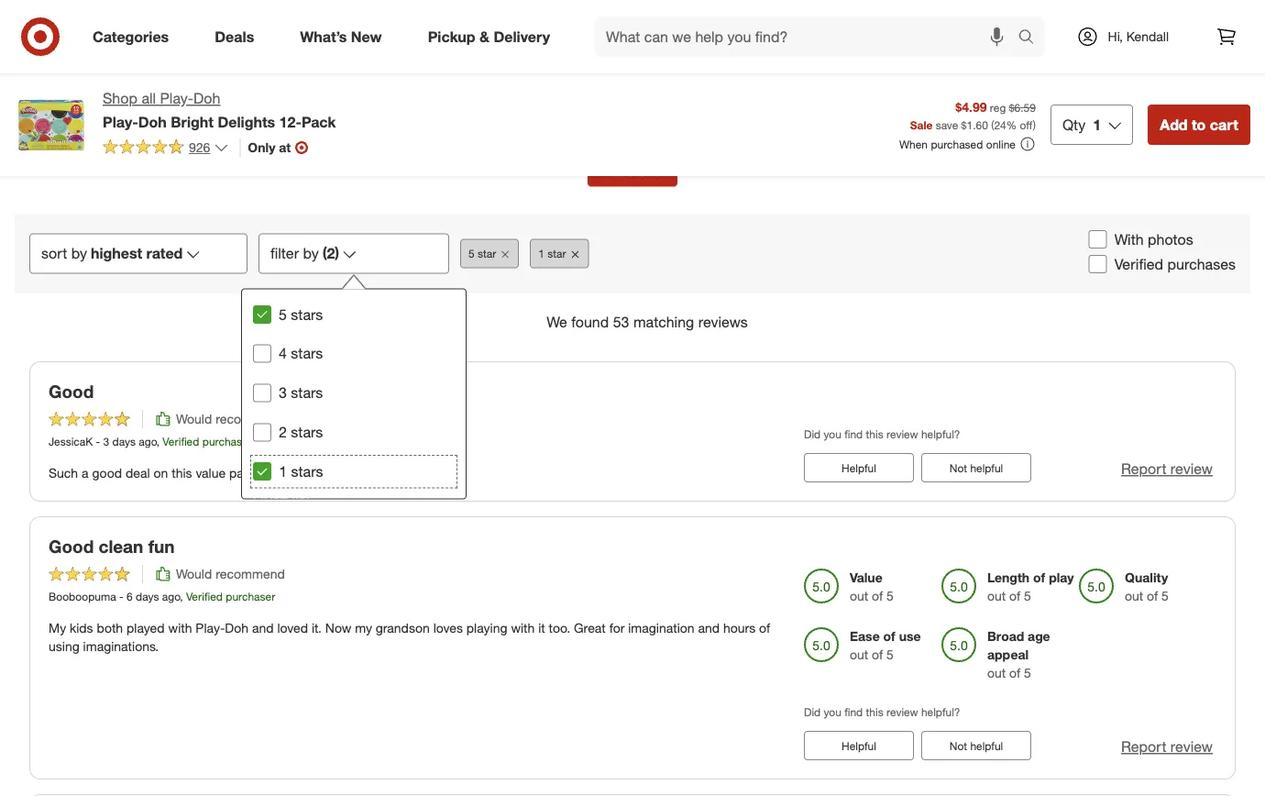 Task type: locate. For each thing, give the bounding box(es) containing it.
of right hours
[[760, 620, 771, 636]]

0 vertical spatial did
[[805, 427, 821, 441]]

1 right 5 star button at top left
[[539, 247, 545, 260]]

0 vertical spatial 1
[[1094, 116, 1102, 133]]

pretty
[[350, 465, 383, 481]]

1 for star
[[539, 247, 545, 260]]

1 vertical spatial a
[[82, 465, 89, 481]]

, for good clean fun
[[180, 590, 183, 603]]

2 report review button from the top
[[1122, 737, 1214, 758]]

would for good
[[176, 411, 212, 427]]

would recommend for good clean fun
[[176, 566, 285, 582]]

not helpful
[[950, 461, 1004, 475], [950, 739, 1004, 753]]

recommend down 3 stars checkbox
[[216, 411, 285, 427]]

2 not from the top
[[950, 739, 968, 753]]

recommend
[[216, 411, 285, 427], [216, 566, 285, 582]]

2 vertical spatial this
[[866, 705, 884, 719]]

jessicak
[[49, 435, 93, 449]]

star for 1 star
[[548, 247, 566, 260]]

2 horizontal spatial play-
[[196, 620, 225, 636]]

stars right 2
[[291, 423, 323, 441]]

0 vertical spatial did you find this review helpful?
[[805, 427, 961, 441]]

1 vertical spatial not helpful
[[950, 739, 1004, 753]]

doh down the all
[[138, 113, 167, 131]]

, up such a good deal on this value pack. the colors are pretty
[[157, 435, 160, 449]]

found
[[572, 313, 609, 331]]

2 you from the top
[[824, 705, 842, 719]]

playing
[[467, 620, 508, 636]]

0 horizontal spatial a
[[82, 465, 89, 481]]

0 vertical spatial report review
[[1122, 460, 1214, 478]]

0 vertical spatial verified
[[1115, 255, 1164, 273]]

ago
[[139, 435, 157, 449], [162, 590, 180, 603]]

are
[[328, 465, 346, 481]]

purchaser
[[203, 435, 252, 449], [226, 590, 275, 603]]

play- down shop
[[103, 113, 138, 131]]

2 would recommend from the top
[[176, 566, 285, 582]]

, right 6
[[180, 590, 183, 603]]

4
[[279, 345, 287, 363]]

0 vertical spatial helpful button
[[805, 453, 915, 483]]

1 helpful from the top
[[971, 461, 1004, 475]]

3 stars from the top
[[291, 384, 323, 402]]

days for good
[[112, 435, 136, 449]]

2 good from the top
[[49, 536, 94, 557]]

2 stars from the top
[[291, 345, 323, 363]]

1 vertical spatial would recommend
[[176, 566, 285, 582]]

verified
[[1115, 255, 1164, 273], [163, 435, 199, 449], [186, 590, 223, 603]]

1 vertical spatial 1
[[539, 247, 545, 260]]

1 star from the left
[[478, 247, 496, 260]]

ago for good
[[139, 435, 157, 449]]

2 vertical spatial 1
[[279, 463, 287, 481]]

report review for would recommend
[[1122, 460, 1214, 478]]

such
[[49, 465, 78, 481]]

5 stars from the top
[[291, 463, 323, 481]]

1 vertical spatial report review button
[[1122, 737, 1214, 758]]

1 horizontal spatial ,
[[180, 590, 183, 603]]

1 vertical spatial ago
[[162, 590, 180, 603]]

image of play-doh bright delights 12-pack image
[[15, 88, 88, 161]]

find for out of 5
[[845, 705, 863, 719]]

report review
[[1122, 460, 1214, 478], [1122, 738, 1214, 756]]

1 recommend from the top
[[216, 411, 285, 427]]

would recommend up booboopuma - 6 days ago , verified purchaser
[[176, 566, 285, 582]]

would recommend down 3 stars checkbox
[[176, 411, 285, 427]]

0 vertical spatial -
[[96, 435, 100, 449]]

1 horizontal spatial doh
[[194, 89, 221, 107]]

rated
[[146, 244, 183, 262]]

filters
[[636, 79, 667, 95]]

out down quality
[[1126, 588, 1144, 604]]

out down appeal
[[988, 665, 1007, 681]]

out for length of play out of 5
[[988, 588, 1007, 604]]

and left loved
[[252, 620, 274, 636]]

stars up 2 stars
[[291, 384, 323, 402]]

5 right 5 stars option
[[279, 305, 287, 323]]

loved
[[277, 620, 308, 636]]

value out of 5
[[850, 569, 894, 604]]

play-
[[160, 89, 194, 107], [103, 113, 138, 131], [196, 620, 225, 636]]

of
[[1034, 569, 1046, 586], [872, 588, 884, 604], [1010, 588, 1021, 604], [1148, 588, 1159, 604], [760, 620, 771, 636], [884, 628, 896, 644], [872, 647, 884, 663], [1010, 665, 1021, 681]]

out inside length of play out of 5
[[988, 588, 1007, 604]]

a right such
[[82, 465, 89, 481]]

good
[[92, 465, 122, 481]]

1 would from the top
[[176, 411, 212, 427]]

on right deal
[[154, 465, 168, 481]]

report review for out of 5
[[1122, 738, 1214, 756]]

0 vertical spatial not helpful
[[950, 461, 1004, 475]]

good up jessicak
[[49, 381, 94, 402]]

ago for good clean fun
[[162, 590, 180, 603]]

0 vertical spatial report
[[1122, 460, 1167, 478]]

0 vertical spatial recommend
[[216, 411, 285, 427]]

helpful? for out of 5
[[922, 705, 961, 719]]

deals link
[[199, 17, 277, 57]]

2 did you find this review helpful? from the top
[[805, 705, 961, 719]]

- for good clean fun
[[119, 590, 124, 603]]

0 vertical spatial ago
[[139, 435, 157, 449]]

1 not helpful from the top
[[950, 461, 1004, 475]]

1 horizontal spatial 1
[[539, 247, 545, 260]]

0 vertical spatial on
[[631, 39, 646, 55]]

what's new link
[[285, 17, 405, 57]]

filter
[[271, 244, 299, 262]]

this
[[866, 427, 884, 441], [172, 465, 192, 481], [866, 705, 884, 719]]

1 vertical spatial helpful
[[971, 739, 1004, 753]]

out down length
[[988, 588, 1007, 604]]

1 vertical spatial report
[[1122, 738, 1167, 756]]

not helpful button for would recommend
[[922, 453, 1032, 483]]

value
[[196, 465, 226, 481], [850, 569, 883, 586]]

days up deal
[[112, 435, 136, 449]]

5 left 1 star
[[469, 247, 475, 260]]

recommend up loved
[[216, 566, 285, 582]]

good for good clean fun
[[49, 536, 94, 557]]

1 horizontal spatial and
[[699, 620, 720, 636]]

sale
[[911, 118, 933, 132]]

1 horizontal spatial on
[[631, 39, 646, 55]]

1 stars checkbox
[[253, 463, 272, 481]]

5 inside length of play out of 5
[[1025, 588, 1032, 604]]

1 vertical spatial would
[[176, 566, 212, 582]]

1 horizontal spatial play-
[[160, 89, 194, 107]]

of down quality
[[1148, 588, 1159, 604]]

1 right qty
[[1094, 116, 1102, 133]]

1 horizontal spatial a
[[626, 165, 633, 179]]

report for would recommend
[[1122, 460, 1167, 478]]

1 vertical spatial purchaser
[[226, 590, 275, 603]]

1 vertical spatial helpful
[[842, 739, 877, 753]]

0 vertical spatial not
[[950, 461, 968, 475]]

on down the images
[[631, 39, 646, 55]]

ago up played
[[162, 590, 180, 603]]

and left hours
[[699, 620, 720, 636]]

play- down booboopuma - 6 days ago , verified purchaser
[[196, 620, 225, 636]]

- right jessicak
[[96, 435, 100, 449]]

using
[[49, 638, 80, 654]]

1 vertical spatial days
[[136, 590, 159, 603]]

play- up 'bright'
[[160, 89, 194, 107]]

out up ease
[[850, 588, 869, 604]]

delights
[[218, 113, 275, 131]]

out inside ease of use out of 5
[[850, 647, 869, 663]]

by right sort
[[71, 244, 87, 262]]

0 vertical spatial helpful?
[[922, 427, 961, 441]]

did
[[805, 427, 821, 441], [805, 705, 821, 719]]

stars right 4 at the left
[[291, 345, 323, 363]]

would up jessicak - 3 days ago , verified purchaser
[[176, 411, 212, 427]]

0 vertical spatial would recommend
[[176, 411, 285, 427]]

5 down "value out of 5"
[[887, 647, 894, 663]]

1 vertical spatial report review
[[1122, 738, 1214, 756]]

we
[[547, 313, 568, 331]]

days right 6
[[136, 590, 159, 603]]

0 horizontal spatial 3
[[103, 435, 109, 449]]

3 stars
[[279, 384, 323, 402]]

value left pack.
[[196, 465, 226, 481]]

with right played
[[168, 620, 192, 636]]

1 horizontal spatial -
[[119, 590, 124, 603]]

2 report from the top
[[1122, 738, 1167, 756]]

1 vertical spatial this
[[172, 465, 192, 481]]

did for out of 5
[[805, 705, 821, 719]]

1 would recommend from the top
[[176, 411, 285, 427]]

helpful
[[842, 461, 877, 475], [842, 739, 877, 753]]

1 horizontal spatial by
[[303, 244, 319, 262]]

of down appeal
[[1010, 665, 1021, 681]]

5 down appeal
[[1025, 665, 1032, 681]]

out down ease
[[850, 647, 869, 663]]

5 up ease of use out of 5
[[887, 588, 894, 604]]

highest
[[91, 244, 142, 262]]

What can we help you find? suggestions appear below search field
[[595, 17, 1023, 57]]

2 horizontal spatial 1
[[1094, 116, 1102, 133]]

star right 5 star button at top left
[[548, 247, 566, 260]]

0 vertical spatial play-
[[160, 89, 194, 107]]

a right 'write'
[[626, 165, 633, 179]]

find
[[845, 427, 863, 441], [845, 705, 863, 719]]

0 vertical spatial days
[[112, 435, 136, 449]]

hours
[[724, 620, 756, 636]]

fun
[[148, 536, 175, 557]]

0 vertical spatial you
[[824, 427, 842, 441]]

recommend for good clean fun
[[216, 566, 285, 582]]

1 by from the left
[[71, 244, 87, 262]]

1 horizontal spatial star
[[548, 247, 566, 260]]

0 horizontal spatial with
[[168, 620, 192, 636]]

0 vertical spatial not helpful button
[[922, 453, 1032, 483]]

-
[[96, 435, 100, 449], [119, 590, 124, 603]]

1 helpful from the top
[[842, 461, 877, 475]]

1 not from the top
[[950, 461, 968, 475]]

length
[[988, 569, 1030, 586]]

verified up such a good deal on this value pack. the colors are pretty
[[163, 435, 199, 449]]

stars up 4 stars
[[291, 305, 323, 323]]

this for out of 5
[[866, 705, 884, 719]]

1 vertical spatial you
[[824, 705, 842, 719]]

1 vertical spatial did you find this review helpful?
[[805, 705, 961, 719]]

2 star from the left
[[548, 247, 566, 260]]

0 horizontal spatial ago
[[139, 435, 157, 449]]

1
[[1094, 116, 1102, 133], [539, 247, 545, 260], [279, 463, 287, 481]]

1 with from the left
[[168, 620, 192, 636]]

3
[[279, 384, 287, 402], [103, 435, 109, 449]]

1 horizontal spatial days
[[136, 590, 159, 603]]

did you find this review helpful?
[[805, 427, 961, 441], [805, 705, 961, 719]]

,
[[157, 435, 160, 449], [180, 590, 183, 603]]

helpful? for would recommend
[[922, 427, 961, 441]]

1 horizontal spatial value
[[850, 569, 883, 586]]

a
[[626, 165, 633, 179], [82, 465, 89, 481]]

1 vertical spatial -
[[119, 590, 124, 603]]

3 stars checkbox
[[253, 384, 272, 402]]

helpful button for would recommend
[[805, 453, 915, 483]]

1 report review from the top
[[1122, 460, 1214, 478]]

2 stars
[[279, 423, 323, 441]]

1 not helpful button from the top
[[922, 453, 1032, 483]]

hi, kendall
[[1109, 28, 1170, 44]]

2 helpful from the top
[[971, 739, 1004, 753]]

when purchased online
[[900, 137, 1016, 151]]

0 horizontal spatial value
[[196, 465, 226, 481]]

1 you from the top
[[824, 427, 842, 441]]

good for good
[[49, 381, 94, 402]]

2 vertical spatial verified
[[186, 590, 223, 603]]

a inside button
[[626, 165, 633, 179]]

0 vertical spatial a
[[626, 165, 633, 179]]

my
[[355, 620, 372, 636]]

the
[[264, 465, 286, 481]]

doh left loved
[[225, 620, 249, 636]]

1 horizontal spatial ago
[[162, 590, 180, 603]]

out inside "value out of 5"
[[850, 588, 869, 604]]

0 vertical spatial would
[[176, 411, 212, 427]]

of up ease
[[872, 588, 884, 604]]

1 find from the top
[[845, 427, 863, 441]]

helpful for out of 5
[[971, 739, 1004, 753]]

0 vertical spatial helpful
[[971, 461, 1004, 475]]

0 vertical spatial ,
[[157, 435, 160, 449]]

1 report from the top
[[1122, 460, 1167, 478]]

0 vertical spatial purchaser
[[203, 435, 252, 449]]

2 not helpful button from the top
[[922, 731, 1032, 760]]

with left it
[[511, 620, 535, 636]]

0 vertical spatial report review button
[[1122, 459, 1214, 480]]

5 down quality
[[1162, 588, 1170, 604]]

1 vertical spatial play-
[[103, 113, 138, 131]]

value up ease
[[850, 569, 883, 586]]

1 helpful? from the top
[[922, 427, 961, 441]]

too.
[[549, 620, 571, 636]]

kendall
[[1127, 28, 1170, 44]]

2 helpful button from the top
[[805, 731, 915, 760]]

2 helpful? from the top
[[922, 705, 961, 719]]

1 vertical spatial helpful button
[[805, 731, 915, 760]]

1 vertical spatial ,
[[180, 590, 183, 603]]

2 would from the top
[[176, 566, 212, 582]]

2 vertical spatial play-
[[196, 620, 225, 636]]

2 find from the top
[[845, 705, 863, 719]]

0 vertical spatial find
[[845, 427, 863, 441]]

2 report review from the top
[[1122, 738, 1214, 756]]

2 horizontal spatial doh
[[225, 620, 249, 636]]

your
[[649, 39, 674, 55]]

2 with from the left
[[511, 620, 535, 636]]

filter by (2)
[[271, 244, 340, 262]]

recommend for good
[[216, 411, 285, 427]]

- for good
[[96, 435, 100, 449]]

1 vertical spatial good
[[49, 536, 94, 557]]

1 right 1 stars checkbox
[[279, 463, 287, 481]]

good left clean
[[49, 536, 94, 557]]

5 down length
[[1025, 588, 1032, 604]]

0 vertical spatial 3
[[279, 384, 287, 402]]

2 recommend from the top
[[216, 566, 285, 582]]

2 not helpful from the top
[[950, 739, 1004, 753]]

report review button for out of 5
[[1122, 737, 1214, 758]]

qty 1
[[1063, 116, 1102, 133]]

verified down the with
[[1115, 255, 1164, 273]]

- left 6
[[119, 590, 124, 603]]

add to cart
[[1161, 116, 1239, 133]]

1 horizontal spatial 3
[[279, 384, 287, 402]]

5 inside "value out of 5"
[[887, 588, 894, 604]]

(
[[992, 118, 995, 132]]

qty
[[1063, 116, 1086, 133]]

0 vertical spatial good
[[49, 381, 94, 402]]

0 vertical spatial this
[[866, 427, 884, 441]]

0 horizontal spatial -
[[96, 435, 100, 449]]

not for out of 5
[[950, 739, 968, 753]]

1 good from the top
[[49, 381, 94, 402]]

report review button
[[1122, 459, 1214, 480], [1122, 737, 1214, 758]]

1 vertical spatial helpful?
[[922, 705, 961, 719]]

star
[[478, 247, 496, 260], [548, 247, 566, 260]]

1 did from the top
[[805, 427, 821, 441]]

imaginations.
[[83, 638, 159, 654]]

of inside broad age appeal out of 5
[[1010, 665, 1021, 681]]

star left 1 star
[[478, 247, 496, 260]]

1 report review button from the top
[[1122, 459, 1214, 480]]

both
[[97, 620, 123, 636]]

1 vertical spatial verified
[[163, 435, 199, 449]]

2 by from the left
[[303, 244, 319, 262]]

Verified purchases checkbox
[[1089, 255, 1108, 273]]

2 vertical spatial doh
[[225, 620, 249, 636]]

0 horizontal spatial days
[[112, 435, 136, 449]]

1 vertical spatial recommend
[[216, 566, 285, 582]]

report for out of 5
[[1122, 738, 1167, 756]]

doh up 'bright'
[[194, 89, 221, 107]]

2 helpful from the top
[[842, 739, 877, 753]]

1 stars from the top
[[291, 305, 323, 323]]

1 horizontal spatial with
[[511, 620, 535, 636]]

2 did from the top
[[805, 705, 821, 719]]

3 up good
[[103, 435, 109, 449]]

1 vertical spatial doh
[[138, 113, 167, 131]]

days
[[112, 435, 136, 449], [136, 590, 159, 603]]

and
[[252, 620, 274, 636], [699, 620, 720, 636]]

3 right 3 stars checkbox
[[279, 384, 287, 402]]

find for would recommend
[[845, 427, 863, 441]]

1 vertical spatial not helpful button
[[922, 731, 1032, 760]]

stars left are
[[291, 463, 323, 481]]

did you find this review helpful? for would recommend
[[805, 427, 961, 441]]

by left (2)
[[303, 244, 319, 262]]

would recommend
[[176, 411, 285, 427], [176, 566, 285, 582]]

doh
[[194, 89, 221, 107], [138, 113, 167, 131], [225, 620, 249, 636]]

1 did you find this review helpful? from the top
[[805, 427, 961, 441]]

of left use
[[884, 628, 896, 644]]

1 vertical spatial not
[[950, 739, 968, 753]]

by for filter by
[[303, 244, 319, 262]]

play
[[1050, 569, 1075, 586]]

you
[[824, 427, 842, 441], [824, 705, 842, 719]]

for
[[610, 620, 625, 636]]

0 horizontal spatial by
[[71, 244, 87, 262]]

1 stars
[[279, 463, 323, 481]]

1 vertical spatial value
[[850, 569, 883, 586]]

verified right 6
[[186, 590, 223, 603]]

%
[[1007, 118, 1017, 132]]

selections.
[[602, 57, 664, 73]]

5 inside ease of use out of 5
[[887, 647, 894, 663]]

4 stars from the top
[[291, 423, 323, 441]]

0 horizontal spatial on
[[154, 465, 168, 481]]

1 vertical spatial did
[[805, 705, 821, 719]]

report review button for would recommend
[[1122, 459, 1214, 480]]

would up booboopuma - 6 days ago , verified purchaser
[[176, 566, 212, 582]]

1 helpful button from the top
[[805, 453, 915, 483]]

helpful button
[[805, 453, 915, 483], [805, 731, 915, 760]]

0 vertical spatial helpful
[[842, 461, 877, 475]]

0 horizontal spatial 1
[[279, 463, 287, 481]]

ago up deal
[[139, 435, 157, 449]]

0 vertical spatial value
[[196, 465, 226, 481]]

1 vertical spatial find
[[845, 705, 863, 719]]

out inside broad age appeal out of 5
[[988, 665, 1007, 681]]

no images based on your selections. reset filters
[[592, 20, 674, 95]]

helpful?
[[922, 427, 961, 441], [922, 705, 961, 719]]

0 horizontal spatial ,
[[157, 435, 160, 449]]

0 horizontal spatial star
[[478, 247, 496, 260]]

1 inside button
[[539, 247, 545, 260]]

stars for 2 stars
[[291, 423, 323, 441]]



Task type: describe. For each thing, give the bounding box(es) containing it.
broad age appeal out of 5
[[988, 628, 1051, 681]]

4 stars checkbox
[[253, 345, 272, 363]]

0 horizontal spatial play-
[[103, 113, 138, 131]]

5 inside button
[[469, 247, 475, 260]]

1 for stars
[[279, 463, 287, 481]]

not helpful for out of 5
[[950, 739, 1004, 753]]

save
[[936, 118, 959, 132]]

not for would recommend
[[950, 461, 968, 475]]

you for would recommend
[[824, 427, 842, 441]]

5 star button
[[461, 239, 519, 268]]

reset filters button
[[599, 78, 667, 96]]

all
[[142, 89, 156, 107]]

out for broad age appeal out of 5
[[988, 665, 1007, 681]]

)
[[1034, 118, 1037, 132]]

a for such
[[82, 465, 89, 481]]

stars for 3 stars
[[291, 384, 323, 402]]

online
[[987, 137, 1016, 151]]

With photos checkbox
[[1089, 230, 1108, 249]]

with
[[1115, 230, 1144, 248]]

1 vertical spatial on
[[154, 465, 168, 481]]

would recommend for good
[[176, 411, 285, 427]]

5 star
[[469, 247, 496, 260]]

of inside "my kids both played with play-doh and loved it. now my grandson loves playing with it too. great for imagination and hours of using imaginations."
[[760, 620, 771, 636]]

by for sort by
[[71, 244, 87, 262]]

days for good clean fun
[[136, 590, 159, 603]]

926
[[189, 139, 210, 155]]

verified for good
[[163, 435, 199, 449]]

a for write
[[626, 165, 633, 179]]

5 inside quality out of 5
[[1162, 588, 1170, 604]]

write
[[596, 165, 623, 179]]

played
[[127, 620, 165, 636]]

2 and from the left
[[699, 620, 720, 636]]

5 stars
[[279, 305, 323, 323]]

now
[[326, 620, 352, 636]]

$4.99 reg $6.59 sale save $ 1.60 ( 24 % off )
[[911, 99, 1037, 132]]

grandson
[[376, 620, 430, 636]]

delivery
[[494, 28, 550, 45]]

verified for good clean fun
[[186, 590, 223, 603]]

jessicak - 3 days ago , verified purchaser
[[49, 435, 252, 449]]

, for good
[[157, 435, 160, 449]]

1 and from the left
[[252, 620, 274, 636]]

5 stars checkbox
[[253, 305, 272, 324]]

this for would recommend
[[866, 427, 884, 441]]

search button
[[1011, 17, 1055, 61]]

1.60
[[967, 118, 989, 132]]

shop all play-doh play-doh bright delights 12-pack
[[103, 89, 336, 131]]

images
[[622, 20, 664, 36]]

purchased
[[931, 137, 984, 151]]

only
[[248, 139, 276, 155]]

1 star
[[539, 247, 566, 260]]

helpful for would recommend
[[971, 461, 1004, 475]]

clean
[[99, 536, 143, 557]]

0 horizontal spatial doh
[[138, 113, 167, 131]]

loves
[[434, 620, 463, 636]]

star for 5 star
[[478, 247, 496, 260]]

2 stars checkbox
[[253, 423, 272, 442]]

cart
[[1211, 116, 1239, 133]]

no
[[602, 20, 619, 36]]

0 vertical spatial doh
[[194, 89, 221, 107]]

play- inside "my kids both played with play-doh and loved it. now my grandson loves playing with it too. great for imagination and hours of using imaginations."
[[196, 620, 225, 636]]

did you find this review helpful? for out of 5
[[805, 705, 961, 719]]

not helpful button for out of 5
[[922, 731, 1032, 760]]

of down ease
[[872, 647, 884, 663]]

pickup
[[428, 28, 476, 45]]

write a review
[[596, 165, 670, 179]]

5 inside broad age appeal out of 5
[[1025, 665, 1032, 681]]

$6.59
[[1010, 101, 1037, 114]]

12-
[[279, 113, 302, 131]]

categories
[[93, 28, 169, 45]]

what's new
[[300, 28, 382, 45]]

not helpful for would recommend
[[950, 461, 1004, 475]]

4 stars
[[279, 345, 323, 363]]

helpful button for out of 5
[[805, 731, 915, 760]]

helpful for would recommend
[[842, 461, 877, 475]]

categories link
[[77, 17, 192, 57]]

2
[[279, 423, 287, 441]]

stars for 4 stars
[[291, 345, 323, 363]]

quality out of 5
[[1126, 569, 1170, 604]]

helpful for out of 5
[[842, 739, 877, 753]]

add to cart button
[[1149, 105, 1251, 145]]

on inside no images based on your selections. reset filters
[[631, 39, 646, 55]]

sort
[[41, 244, 67, 262]]

review inside write a review button
[[636, 165, 670, 179]]

of inside quality out of 5
[[1148, 588, 1159, 604]]

appeal
[[988, 647, 1029, 663]]

of left "play"
[[1034, 569, 1046, 586]]

reviews
[[699, 313, 748, 331]]

you for out of 5
[[824, 705, 842, 719]]

53
[[613, 313, 630, 331]]

pack.
[[229, 465, 261, 481]]

$
[[962, 118, 967, 132]]

when
[[900, 137, 928, 151]]

doh inside "my kids both played with play-doh and loved it. now my grandson loves playing with it too. great for imagination and hours of using imaginations."
[[225, 620, 249, 636]]

pack
[[302, 113, 336, 131]]

did for would recommend
[[805, 427, 821, 441]]

ease of use out of 5
[[850, 628, 921, 663]]

deals
[[215, 28, 254, 45]]

to
[[1193, 116, 1207, 133]]

926 link
[[103, 138, 229, 159]]

it.
[[312, 620, 322, 636]]

age
[[1028, 628, 1051, 644]]

booboopuma - 6 days ago , verified purchaser
[[49, 590, 275, 603]]

ease
[[850, 628, 880, 644]]

imagination
[[629, 620, 695, 636]]

reset
[[599, 79, 632, 95]]

reg
[[991, 101, 1007, 114]]

&
[[480, 28, 490, 45]]

pickup & delivery
[[428, 28, 550, 45]]

my
[[49, 620, 66, 636]]

out for ease of use out of 5
[[850, 647, 869, 663]]

value inside "value out of 5"
[[850, 569, 883, 586]]

quality
[[1126, 569, 1169, 586]]

24
[[995, 118, 1007, 132]]

purchaser for good
[[203, 435, 252, 449]]

my kids both played with play-doh and loved it. now my grandson loves playing with it too. great for imagination and hours of using imaginations.
[[49, 620, 771, 654]]

booboopuma
[[49, 590, 116, 603]]

would for good clean fun
[[176, 566, 212, 582]]

of inside "value out of 5"
[[872, 588, 884, 604]]

out inside quality out of 5
[[1126, 588, 1144, 604]]

pickup & delivery link
[[412, 17, 573, 57]]

matching
[[634, 313, 695, 331]]

bright
[[171, 113, 214, 131]]

purchaser for good clean fun
[[226, 590, 275, 603]]

what's
[[300, 28, 347, 45]]

off
[[1021, 118, 1034, 132]]

1 vertical spatial 3
[[103, 435, 109, 449]]

of down length
[[1010, 588, 1021, 604]]

purchases
[[1168, 255, 1237, 273]]

shop
[[103, 89, 138, 107]]

with photos
[[1115, 230, 1194, 248]]

stars for 5 stars
[[291, 305, 323, 323]]

great
[[574, 620, 606, 636]]

6
[[127, 590, 133, 603]]

stars for 1 stars
[[291, 463, 323, 481]]



Task type: vqa. For each thing, say whether or not it's contained in the screenshot.
5%
no



